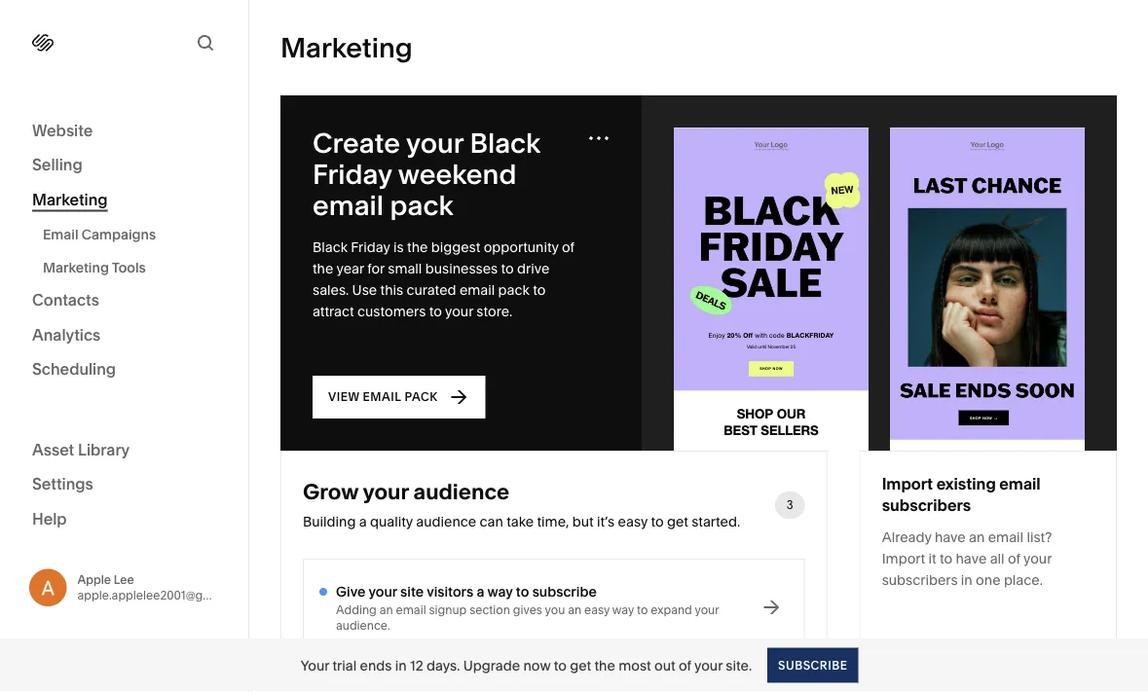 Task type: describe. For each thing, give the bounding box(es) containing it.
website link
[[32, 120, 216, 143]]

asset library
[[32, 440, 130, 459]]

email campaigns link
[[43, 218, 227, 251]]

ends
[[360, 657, 392, 674]]

marketing for marketing
[[32, 190, 108, 209]]

most
[[619, 657, 651, 674]]

help
[[32, 509, 67, 528]]

of
[[679, 657, 691, 674]]

scheduling link
[[32, 359, 216, 382]]

subscribe button
[[767, 648, 858, 683]]

contacts
[[32, 291, 99, 310]]

days.
[[426, 657, 460, 674]]

marketing for marketing tools
[[43, 259, 109, 276]]

asset
[[32, 440, 74, 459]]

marketing tools link
[[43, 251, 227, 284]]

settings link
[[32, 474, 216, 497]]

campaigns
[[82, 226, 156, 242]]

analytics
[[32, 325, 101, 344]]

now
[[523, 657, 550, 674]]

asset library link
[[32, 439, 216, 462]]

marketing tools
[[43, 259, 146, 276]]

out
[[654, 657, 675, 674]]

analytics link
[[32, 324, 216, 347]]

help link
[[32, 508, 67, 530]]

selling link
[[32, 154, 216, 177]]

website
[[32, 121, 93, 140]]

your
[[301, 657, 329, 674]]

marketing link
[[32, 189, 216, 212]]

12
[[410, 657, 423, 674]]

upgrade
[[463, 657, 520, 674]]

scheduling
[[32, 360, 116, 379]]

subscribe
[[778, 658, 848, 672]]

selling
[[32, 155, 82, 174]]



Task type: locate. For each thing, give the bounding box(es) containing it.
trial
[[333, 657, 357, 674]]

marketing up contacts
[[43, 259, 109, 276]]

library
[[78, 440, 130, 459]]

marketing up the email
[[32, 190, 108, 209]]

0 vertical spatial marketing
[[32, 190, 108, 209]]

to
[[554, 657, 567, 674]]

settings
[[32, 475, 93, 494]]

get
[[570, 657, 591, 674]]

email
[[43, 226, 78, 242]]

contacts link
[[32, 290, 216, 313]]

site.
[[726, 657, 752, 674]]

your
[[694, 657, 722, 674]]

apple lee apple.applelee2001@gmail.com
[[77, 573, 253, 602]]

tools
[[112, 259, 146, 276]]

lee
[[114, 573, 134, 587]]

the
[[594, 657, 615, 674]]

apple.applelee2001@gmail.com
[[77, 588, 253, 602]]

1 vertical spatial marketing
[[43, 259, 109, 276]]

apple
[[77, 573, 111, 587]]

email campaigns
[[43, 226, 156, 242]]

marketing
[[32, 190, 108, 209], [43, 259, 109, 276]]

your trial ends in 12 days. upgrade now to get the most out of your site.
[[301, 657, 752, 674]]

in
[[395, 657, 407, 674]]



